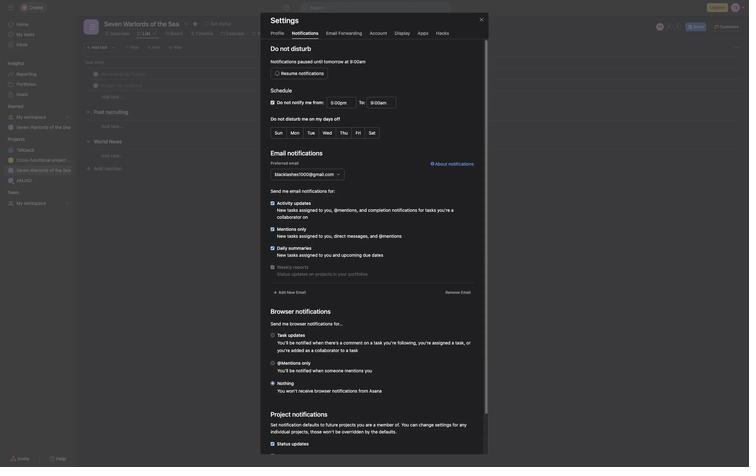 Task type: describe. For each thing, give the bounding box(es) containing it.
a left task,
[[452, 340, 454, 346]]

notifications right about in the right top of the page
[[449, 161, 474, 167]]

overridden
[[342, 429, 364, 435]]

me for browser
[[282, 321, 289, 327]]

a right comment
[[370, 340, 373, 346]]

black
[[300, 71, 310, 76]]

to for updates
[[319, 208, 323, 213]]

new for new tasks assigned to you and upcoming due dates
[[277, 253, 286, 258]]

thu
[[340, 130, 348, 136]]

be for you'll
[[289, 340, 295, 346]]

on inside task updates you'll be notified when there's a comment on a task you're following, you're assigned a task, or you're added as a collaborator to a task
[[364, 340, 369, 346]]

add section
[[94, 166, 122, 171]]

you inside @mentions only you'll be notified when someone mentions you
[[365, 368, 372, 374]]

about notifications
[[435, 161, 474, 167]]

those
[[310, 429, 322, 435]]

updates for task
[[288, 333, 305, 338]]

disturb
[[286, 116, 301, 122]]

invite
[[18, 456, 29, 462]]

reports
[[293, 265, 309, 270]]

seven warlords of the sea link inside starred element
[[4, 122, 72, 132]]

add down weekly at left
[[279, 290, 286, 295]]

your
[[338, 272, 347, 277]]

projects for future
[[339, 422, 356, 428]]

warlords for seven warlords of the sea link inside starred element
[[30, 125, 48, 130]]

tasks left you're
[[425, 208, 436, 213]]

do for do not notify me from:
[[277, 100, 283, 105]]

profile button
[[271, 30, 284, 39]]

task for task name
[[85, 60, 93, 65]]

board link
[[165, 30, 183, 37]]

dashboard link
[[285, 30, 313, 37]]

you'll
[[277, 368, 288, 374]]

dates
[[372, 253, 383, 258]]

my for my tasks link
[[16, 32, 23, 37]]

recruiting
[[106, 109, 128, 115]]

global element
[[0, 16, 76, 54]]

0 horizontal spatial you're
[[277, 348, 290, 353]]

list image
[[87, 23, 95, 31]]

1 add task… row from the top
[[76, 91, 749, 103]]

tb inside row
[[283, 71, 288, 76]]

gantt
[[382, 31, 393, 36]]

tomorrow
[[324, 59, 344, 64]]

2 seven warlords of the sea link from the top
[[4, 165, 72, 176]]

1 horizontal spatial task
[[349, 348, 358, 353]]

you'll
[[277, 340, 288, 346]]

workspace inside teams element
[[24, 201, 46, 206]]

seven for seven warlords of the sea link inside starred element
[[16, 125, 29, 130]]

and inside mentions only new tasks assigned to you, direct messages, and @mentions
[[370, 234, 378, 239]]

for inside 'set notification defaults to future projects you are a member of. you can change settings for any individual projects, those won't be overridden by the defaults.'
[[453, 422, 458, 428]]

of for seven warlords of the sea link inside starred element
[[50, 125, 54, 130]]

collaborator inside activity updates new tasks assigned to you, @mentions, and completion notifications for tasks you're a collaborator on
[[277, 215, 302, 220]]

seven warlords of the sea for seven warlords of the sea link inside starred element
[[16, 125, 70, 130]]

about
[[435, 161, 447, 167]]

recruiting top pirates cell
[[76, 68, 279, 80]]

overview
[[110, 31, 130, 36]]

due
[[363, 253, 371, 258]]

browser inside nothing you won't receive browser notifications from asana
[[315, 388, 331, 394]]

messages inside messages link
[[325, 31, 346, 36]]

of.
[[395, 422, 400, 428]]

share button
[[685, 22, 706, 31]]

following,
[[398, 340, 417, 346]]

future
[[326, 422, 338, 428]]

by
[[365, 429, 370, 435]]

completed image for assign hq locations text box
[[92, 82, 100, 89]]

add up 'task name'
[[92, 45, 99, 50]]

to inside task updates you'll be notified when there's a comment on a task you're following, you're assigned a task, or you're added as a collaborator to a task
[[341, 348, 345, 353]]

account button
[[370, 30, 387, 39]]

my workspace link inside teams element
[[4, 198, 72, 209]]

asana
[[369, 388, 382, 394]]

@mentions only you'll be notified when someone mentions you
[[277, 361, 372, 374]]

portfolios
[[348, 272, 368, 277]]

add task… for recruiting
[[101, 123, 123, 129]]

won't
[[323, 429, 334, 435]]

and inside daily summaries new tasks assigned to you and upcoming due dates
[[333, 253, 340, 258]]

Status updates checkbox
[[271, 442, 274, 446]]

talkback
[[16, 147, 35, 153]]

1 vertical spatial task
[[374, 340, 382, 346]]

notifications paused until tomorrow at 9:00am
[[271, 59, 366, 64]]

a right as
[[311, 348, 314, 353]]

you, for direct
[[324, 234, 333, 239]]

close image
[[479, 17, 484, 22]]

projects for on
[[315, 272, 332, 277]]

to for summaries
[[319, 253, 323, 258]]

world
[[94, 139, 108, 144]]

files
[[359, 31, 369, 36]]

updates for status
[[292, 441, 309, 447]]

blacklashes1000@gmail.com
[[275, 172, 334, 177]]

1 horizontal spatial email
[[326, 30, 337, 36]]

do for do not disturb
[[271, 45, 279, 52]]

nothing you won't receive browser notifications from asana
[[277, 381, 382, 394]]

my workspace inside starred element
[[16, 114, 46, 120]]

task for task updates you'll be notified when there's a comment on a task you're following, you're assigned a task, or you're added as a collaborator to a task
[[277, 333, 287, 338]]

reporting
[[16, 71, 36, 77]]

my workspace link inside starred element
[[4, 112, 72, 122]]

notifications for notifications
[[292, 30, 318, 36]]

date
[[328, 60, 336, 65]]

projects
[[8, 137, 25, 142]]

you inside nothing you won't receive browser notifications from asana
[[277, 388, 285, 394]]

goals
[[16, 92, 28, 97]]

my for my workspace link in the starred element
[[16, 114, 23, 120]]

nothing
[[277, 381, 294, 386]]

schedule
[[271, 88, 292, 93]]

warlords for 1st seven warlords of the sea link from the bottom
[[30, 168, 48, 173]]

dashboard
[[290, 31, 313, 36]]

resume
[[281, 71, 297, 76]]

world news
[[94, 139, 122, 144]]

someone
[[325, 368, 343, 374]]

add task… row for world news
[[76, 150, 749, 162]]

overview link
[[105, 30, 130, 37]]

sun
[[275, 130, 283, 136]]

me from:
[[305, 100, 324, 105]]

defaults
[[303, 422, 319, 428]]

weekly reports status updates on projects in your portfolios
[[277, 265, 368, 277]]

project notifications
[[271, 411, 327, 418]]

paused
[[298, 59, 313, 64]]

notified for updates
[[296, 340, 311, 346]]

sea for 1st seven warlords of the sea link from the bottom
[[63, 168, 70, 173]]

do not notify me from:
[[277, 100, 324, 105]]

cross-
[[16, 157, 30, 163]]

profile
[[271, 30, 284, 36]]

can
[[410, 422, 418, 428]]

not for disturb
[[278, 116, 284, 122]]

about notifications link
[[431, 161, 474, 188]]

1 vertical spatial email
[[290, 189, 301, 194]]

due date
[[319, 60, 336, 65]]

upgrade
[[710, 5, 725, 10]]

0 vertical spatial me
[[302, 116, 308, 122]]

a inside activity updates new tasks assigned to you, @mentions, and completion notifications for tasks you're a collaborator on
[[451, 208, 454, 213]]

status updates
[[277, 441, 309, 447]]

add task… row for post recruiting
[[76, 120, 749, 132]]

notifications inside activity updates new tasks assigned to you, @mentions, and completion notifications for tasks you're a collaborator on
[[392, 208, 417, 213]]

tb button
[[656, 23, 664, 31]]

send for send me email notifications for:
[[271, 189, 281, 194]]

sea for seven warlords of the sea link inside starred element
[[63, 125, 70, 130]]

when for someone
[[313, 368, 324, 374]]

assigned inside task updates you'll be notified when there's a comment on a task you're following, you're assigned a task, or you're added as a collaborator to a task
[[432, 340, 451, 346]]

daily summaries new tasks assigned to you and upcoming due dates
[[277, 246, 383, 258]]

change
[[419, 422, 434, 428]]

notifications inside nothing you won't receive browser notifications from asana
[[332, 388, 357, 394]]

notifications left for…
[[307, 321, 333, 327]]

sat
[[369, 130, 376, 136]]

collapse task list for this section image for world news
[[86, 139, 91, 144]]

mentions
[[345, 368, 364, 374]]

home link
[[4, 19, 72, 29]]

remove
[[445, 290, 460, 295]]

task inside button
[[100, 45, 107, 50]]

completed checkbox for recruiting top pirates text field
[[92, 70, 100, 78]]

Do not notify me from: checkbox
[[271, 101, 274, 105]]

add up add section button
[[101, 153, 110, 158]]

defaults.
[[379, 429, 397, 435]]

portfolios link
[[4, 79, 72, 89]]

at
[[345, 59, 349, 64]]

of for 1st seven warlords of the sea link from the bottom
[[50, 168, 54, 173]]

add task… for news
[[101, 153, 123, 158]]

projects element
[[0, 134, 76, 187]]

status inside weekly reports status updates on projects in your portfolios
[[277, 272, 290, 277]]

section
[[105, 166, 122, 171]]

browser notifications
[[271, 308, 331, 315]]

messages link
[[320, 30, 346, 37]]



Task type: locate. For each thing, give the bounding box(es) containing it.
talkback link
[[4, 145, 72, 155]]

new inside activity updates new tasks assigned to you, @mentions, and completion notifications for tasks you're a collaborator on
[[277, 208, 286, 213]]

a right there's
[[340, 340, 342, 346]]

seven warlords of the sea link down functional on the left top of page
[[4, 165, 72, 176]]

add left section at the left of page
[[94, 166, 103, 171]]

on inside weekly reports status updates on projects in your portfolios
[[309, 272, 314, 277]]

the for seven warlords of the sea link inside starred element
[[55, 125, 62, 130]]

1 vertical spatial my
[[16, 114, 23, 120]]

portfolios
[[16, 81, 36, 87]]

2 horizontal spatial task
[[374, 340, 382, 346]]

post recruiting
[[94, 109, 128, 115]]

sea inside projects element
[[63, 168, 70, 173]]

resume notifications button
[[271, 68, 328, 79]]

amjad
[[16, 178, 32, 183]]

seven warlords of the sea inside projects element
[[16, 168, 70, 173]]

2 vertical spatial and
[[333, 253, 340, 258]]

plan
[[67, 157, 76, 163]]

@mentions,
[[334, 208, 358, 213]]

new down activity
[[277, 208, 286, 213]]

Assign HQ locations text field
[[100, 82, 144, 89]]

1 sea from the top
[[63, 125, 70, 130]]

notifications button
[[292, 30, 318, 39]]

my workspace link
[[4, 112, 72, 122], [4, 198, 72, 209]]

3 add task… button from the top
[[101, 152, 123, 159]]

add task… down assign hq locations text box
[[101, 94, 123, 100]]

1 vertical spatial when
[[313, 368, 324, 374]]

you for and
[[324, 253, 331, 258]]

my workspace link down amjad link
[[4, 198, 72, 209]]

of inside starred element
[[50, 125, 54, 130]]

starred button
[[0, 103, 23, 110]]

apps button
[[418, 30, 429, 39]]

reporting link
[[4, 69, 72, 79]]

messages down status updates
[[277, 453, 298, 459]]

collapse task list for this section image left post
[[86, 110, 91, 115]]

and left completion at top
[[359, 208, 367, 213]]

updates down send me email notifications for:
[[294, 201, 311, 206]]

wed
[[323, 130, 332, 136]]

sea inside starred element
[[63, 125, 70, 130]]

resume notifications
[[281, 71, 324, 76]]

seven warlords of the sea down cross-functional project plan
[[16, 168, 70, 173]]

to inside mentions only new tasks assigned to you, direct messages, and @mentions
[[319, 234, 323, 239]]

send me email notifications for:
[[271, 189, 335, 194]]

on left my
[[309, 116, 315, 122]]

workspace down goals link at the left top of page
[[24, 114, 46, 120]]

the for 1st seven warlords of the sea link from the bottom
[[55, 168, 62, 173]]

assigned inside mentions only new tasks assigned to you, direct messages, and @mentions
[[299, 234, 318, 239]]

2 my workspace from the top
[[16, 201, 46, 206]]

updates down projects,
[[292, 441, 309, 447]]

None radio
[[271, 333, 275, 337], [271, 382, 275, 386], [271, 333, 275, 337], [271, 382, 275, 386]]

to inside daily summaries new tasks assigned to you and upcoming due dates
[[319, 253, 323, 258]]

be inside @mentions only you'll be notified when someone mentions you
[[289, 368, 295, 374]]

for left you're
[[418, 208, 424, 213]]

only down as
[[302, 361, 311, 366]]

on left in
[[309, 272, 314, 277]]

to down comment
[[341, 348, 345, 353]]

remove email button
[[443, 288, 474, 297]]

1 vertical spatial seven warlords of the sea link
[[4, 165, 72, 176]]

calendar
[[226, 31, 245, 36]]

add task… row
[[76, 91, 749, 103], [76, 120, 749, 132], [76, 150, 749, 162]]

1 vertical spatial not
[[278, 116, 284, 122]]

1 vertical spatial you
[[365, 368, 372, 374]]

of down cross-functional project plan
[[50, 168, 54, 173]]

3 task… from the top
[[111, 153, 123, 158]]

task… inside header untitled section tree grid
[[111, 94, 123, 100]]

1 add task… from the top
[[101, 94, 123, 100]]

None checkbox
[[271, 228, 274, 231], [271, 247, 274, 250], [271, 266, 274, 269], [271, 228, 274, 231], [271, 247, 274, 250], [271, 266, 274, 269]]

set
[[271, 422, 277, 428]]

you're
[[437, 208, 450, 213]]

None text field
[[103, 18, 181, 29], [367, 97, 396, 108], [103, 18, 181, 29], [367, 97, 396, 108]]

None checkbox
[[271, 202, 274, 205]]

on down send me email notifications for:
[[303, 215, 308, 220]]

task… for news
[[111, 153, 123, 158]]

status down weekly at left
[[277, 272, 290, 277]]

3 add task… from the top
[[101, 153, 123, 158]]

add task… button for news
[[101, 152, 123, 159]]

my workspace
[[16, 114, 46, 120], [16, 201, 46, 206]]

2 completed image from the top
[[92, 82, 100, 89]]

0 vertical spatial task
[[85, 60, 93, 65]]

2 add task… from the top
[[101, 123, 123, 129]]

1 vertical spatial seven
[[16, 168, 29, 173]]

0 horizontal spatial and
[[333, 253, 340, 258]]

1 vertical spatial warlords
[[30, 168, 48, 173]]

on inside activity updates new tasks assigned to you, @mentions, and completion notifications for tasks you're a collaborator on
[[303, 215, 308, 220]]

do
[[271, 45, 279, 52], [277, 100, 283, 105], [271, 116, 276, 122]]

3 my from the top
[[16, 201, 23, 206]]

seven inside projects element
[[16, 168, 29, 173]]

assigned left task,
[[432, 340, 451, 346]]

send me browser notifications for…
[[271, 321, 343, 327]]

2 seven from the top
[[16, 168, 29, 173]]

my workspace down team
[[16, 201, 46, 206]]

new up browser notifications
[[287, 290, 295, 295]]

email inside button
[[461, 290, 471, 295]]

a inside 'set notification defaults to future projects you are a member of. you can change settings for any individual projects, those won't be overridden by the defaults.'
[[373, 422, 376, 428]]

2 completed checkbox from the top
[[92, 82, 100, 89]]

1 horizontal spatial and
[[359, 208, 367, 213]]

board
[[170, 31, 183, 36]]

to for only
[[319, 234, 323, 239]]

send
[[271, 189, 281, 194], [271, 321, 281, 327]]

assigned up summaries
[[299, 234, 318, 239]]

task down comment
[[349, 348, 358, 353]]

mentions
[[277, 227, 296, 232]]

1 vertical spatial status
[[277, 441, 291, 447]]

collapse task list for this section image for post recruiting
[[86, 110, 91, 115]]

my
[[316, 116, 322, 122]]

notified for only
[[296, 368, 311, 374]]

me
[[302, 116, 308, 122], [282, 189, 289, 194], [282, 321, 289, 327]]

seven down cross-
[[16, 168, 29, 173]]

seven warlords of the sea for 1st seven warlords of the sea link from the bottom
[[16, 168, 70, 173]]

Messages checkbox
[[271, 454, 274, 458]]

collaborator up mentions
[[277, 215, 302, 220]]

projects up the overridden
[[339, 422, 356, 428]]

0 vertical spatial and
[[359, 208, 367, 213]]

1 seven warlords of the sea link from the top
[[4, 122, 72, 132]]

hacks button
[[436, 30, 449, 39]]

2 vertical spatial the
[[371, 429, 378, 435]]

seven inside starred element
[[16, 125, 29, 130]]

None text field
[[327, 97, 356, 108]]

you, left direct
[[324, 234, 333, 239]]

1 collapse task list for this section image from the top
[[86, 110, 91, 115]]

1 workspace from the top
[[24, 114, 46, 120]]

1 vertical spatial of
[[50, 168, 54, 173]]

email forwarding
[[326, 30, 362, 36]]

add task… button up section at the left of page
[[101, 152, 123, 159]]

0 vertical spatial email
[[289, 161, 299, 166]]

assign hq locations cell
[[76, 80, 279, 91]]

0 vertical spatial completed image
[[92, 70, 100, 78]]

add task… button down post recruiting
[[101, 123, 123, 130]]

header untitled section tree grid
[[76, 68, 749, 103]]

you, inside activity updates new tasks assigned to you, @mentions, and completion notifications for tasks you're a collaborator on
[[324, 208, 333, 213]]

updates down reports
[[291, 272, 308, 277]]

tyler black
[[291, 71, 310, 76]]

a down comment
[[346, 348, 348, 353]]

1 vertical spatial notifications
[[271, 59, 296, 64]]

add task… up section at the left of page
[[101, 153, 123, 158]]

0 horizontal spatial projects
[[315, 272, 332, 277]]

0 vertical spatial tb
[[658, 24, 662, 29]]

files link
[[354, 30, 369, 37]]

2 vertical spatial you
[[357, 422, 364, 428]]

1 vertical spatial you,
[[324, 234, 333, 239]]

0 horizontal spatial email
[[296, 290, 306, 295]]

upcoming
[[341, 253, 362, 258]]

me right disturb
[[302, 116, 308, 122]]

any
[[459, 422, 467, 428]]

tb inside button
[[658, 24, 662, 29]]

2 workspace from the top
[[24, 201, 46, 206]]

1 vertical spatial projects
[[339, 422, 356, 428]]

2 vertical spatial me
[[282, 321, 289, 327]]

1 vertical spatial add task…
[[101, 123, 123, 129]]

daily
[[277, 246, 287, 251]]

only
[[297, 227, 306, 232], [302, 361, 311, 366]]

not for notify
[[284, 100, 291, 105]]

assigned down summaries
[[299, 253, 318, 258]]

do right do not notify me from: option
[[277, 100, 283, 105]]

only for @mentions only
[[302, 361, 311, 366]]

2 add task… row from the top
[[76, 120, 749, 132]]

tasks for activity updates new tasks assigned to you, @mentions, and completion notifications for tasks you're a collaborator on
[[287, 208, 298, 213]]

task… up section at the left of page
[[111, 153, 123, 158]]

my down team
[[16, 201, 23, 206]]

1 seven warlords of the sea from the top
[[16, 125, 70, 130]]

updates inside activity updates new tasks assigned to you, @mentions, and completion notifications for tasks you're a collaborator on
[[294, 201, 311, 206]]

preferred
[[271, 161, 288, 166]]

1 horizontal spatial you
[[357, 422, 364, 428]]

0 vertical spatial of
[[50, 125, 54, 130]]

add inside button
[[94, 166, 103, 171]]

2 send from the top
[[271, 321, 281, 327]]

notifications down paused
[[299, 71, 324, 76]]

warlords inside projects element
[[30, 168, 48, 173]]

add task… button for recruiting
[[101, 123, 123, 130]]

the inside starred element
[[55, 125, 62, 130]]

add new email button
[[271, 288, 309, 297]]

task…
[[111, 94, 123, 100], [111, 123, 123, 129], [111, 153, 123, 158]]

0 vertical spatial warlords
[[30, 125, 48, 130]]

status
[[277, 272, 290, 277], [277, 441, 291, 447]]

my inside teams element
[[16, 201, 23, 206]]

1 vertical spatial workspace
[[24, 201, 46, 206]]

when left there's
[[313, 340, 324, 346]]

be down the future
[[335, 429, 341, 435]]

0 vertical spatial seven warlords of the sea
[[16, 125, 70, 130]]

1 horizontal spatial browser
[[315, 388, 331, 394]]

add task… down post recruiting
[[101, 123, 123, 129]]

do not disturb me on my days off
[[271, 116, 340, 122]]

you, inside mentions only new tasks assigned to you, direct messages, and @mentions
[[324, 234, 333, 239]]

1 vertical spatial completed checkbox
[[92, 82, 100, 89]]

you,
[[324, 208, 333, 213], [324, 234, 333, 239]]

starred element
[[0, 101, 76, 134]]

when left the someone
[[313, 368, 324, 374]]

workspace inside starred element
[[24, 114, 46, 120]]

0 vertical spatial my workspace
[[16, 114, 46, 120]]

0 vertical spatial sea
[[63, 125, 70, 130]]

completed image inside recruiting top pirates cell
[[92, 70, 100, 78]]

to up daily summaries new tasks assigned to you and upcoming due dates
[[319, 234, 323, 239]]

0 vertical spatial not
[[284, 100, 291, 105]]

add task button
[[84, 43, 110, 52]]

my tasks
[[16, 32, 35, 37]]

1 notified from the top
[[296, 340, 311, 346]]

warlords inside starred element
[[30, 125, 48, 130]]

assigned for only
[[299, 234, 318, 239]]

completed checkbox inside recruiting top pirates cell
[[92, 70, 100, 78]]

email right remove
[[461, 290, 471, 295]]

0 vertical spatial you,
[[324, 208, 333, 213]]

1 completed image from the top
[[92, 70, 100, 78]]

of up talkback link
[[50, 125, 54, 130]]

my down starred
[[16, 114, 23, 120]]

2 collapse task list for this section image from the top
[[86, 139, 91, 144]]

0 vertical spatial my
[[16, 32, 23, 37]]

my for my workspace link in the teams element
[[16, 201, 23, 206]]

row containing tb
[[76, 68, 749, 80]]

updates down send me browser notifications for…
[[288, 333, 305, 338]]

completed image inside "assign hq locations" cell
[[92, 82, 100, 89]]

new inside daily summaries new tasks assigned to you and upcoming due dates
[[277, 253, 286, 258]]

2 horizontal spatial email
[[461, 290, 471, 295]]

add task… button inside header untitled section tree grid
[[101, 93, 123, 100]]

team button
[[0, 189, 19, 196]]

notifications for notifications paused until tomorrow at 9:00am
[[271, 59, 296, 64]]

1 vertical spatial messages
[[277, 453, 298, 459]]

seven up projects
[[16, 125, 29, 130]]

news
[[109, 139, 122, 144]]

invite button
[[6, 453, 33, 465]]

only for mentions only
[[297, 227, 306, 232]]

settings
[[271, 16, 299, 25]]

task… for recruiting
[[111, 123, 123, 129]]

2 vertical spatial add task… button
[[101, 152, 123, 159]]

1 add task… button from the top
[[101, 93, 123, 100]]

1 vertical spatial for
[[453, 422, 458, 428]]

add task… button
[[101, 93, 123, 100], [101, 123, 123, 130], [101, 152, 123, 159]]

email
[[289, 161, 299, 166], [290, 189, 301, 194]]

task left name
[[85, 60, 93, 65]]

Recruiting top Pirates text field
[[100, 71, 147, 77]]

cross-functional project plan link
[[4, 155, 76, 165]]

me up you'll
[[282, 321, 289, 327]]

be right you'll
[[289, 340, 295, 346]]

2 horizontal spatial you
[[365, 368, 372, 374]]

not
[[284, 100, 291, 105], [278, 116, 284, 122]]

task right comment
[[374, 340, 382, 346]]

seven warlords of the sea link
[[4, 122, 72, 132], [4, 165, 72, 176]]

1 status from the top
[[277, 272, 290, 277]]

1 vertical spatial my workspace link
[[4, 198, 72, 209]]

0 horizontal spatial you
[[277, 388, 285, 394]]

send for send me browser notifications for…
[[271, 321, 281, 327]]

cross-functional project plan
[[16, 157, 76, 163]]

you're down you'll
[[277, 348, 290, 353]]

completed image for recruiting top pirates text field
[[92, 70, 100, 78]]

tasks down "home"
[[24, 32, 35, 37]]

1 vertical spatial my workspace
[[16, 201, 46, 206]]

tasks inside daily summaries new tasks assigned to you and upcoming due dates
[[287, 253, 298, 258]]

not left disturb
[[278, 116, 284, 122]]

notifications inside button
[[299, 71, 324, 76]]

collaborator down there's
[[315, 348, 339, 353]]

the
[[55, 125, 62, 130], [55, 168, 62, 173], [371, 429, 378, 435]]

2 vertical spatial be
[[335, 429, 341, 435]]

1 horizontal spatial messages
[[325, 31, 346, 36]]

2 vertical spatial task
[[349, 348, 358, 353]]

and right "messages,"
[[370, 234, 378, 239]]

notified inside task updates you'll be notified when there's a comment on a task you're following, you're assigned a task, or you're added as a collaborator to a task
[[296, 340, 311, 346]]

warlords down cross-functional project plan link
[[30, 168, 48, 173]]

settings
[[435, 422, 451, 428]]

me up activity
[[282, 189, 289, 194]]

1 of from the top
[[50, 125, 54, 130]]

completed checkbox for assign hq locations text box
[[92, 82, 100, 89]]

0 vertical spatial workspace
[[24, 114, 46, 120]]

tasks down activity
[[287, 208, 298, 213]]

1 you, from the top
[[324, 208, 333, 213]]

1 vertical spatial task…
[[111, 123, 123, 129]]

0 vertical spatial browser
[[290, 321, 306, 327]]

task inside task updates you'll be notified when there's a comment on a task you're following, you're assigned a task, or you're added as a collaborator to a task
[[277, 333, 287, 338]]

tasks inside global element
[[24, 32, 35, 37]]

to inside 'set notification defaults to future projects you are a member of. you can change settings for any individual projects, those won't be overridden by the defaults.'
[[320, 422, 325, 428]]

from
[[359, 388, 368, 394]]

for
[[418, 208, 424, 213], [453, 422, 458, 428]]

you inside 'set notification defaults to future projects you are a member of. you can change settings for any individual projects, those won't be overridden by the defaults.'
[[357, 422, 364, 428]]

workflow link
[[252, 30, 277, 37]]

collapse task list for this section image left world
[[86, 139, 91, 144]]

task… down assign hq locations text box
[[111, 94, 123, 100]]

you down nothing
[[277, 388, 285, 394]]

0 horizontal spatial you
[[324, 253, 331, 258]]

be down @mentions
[[289, 368, 295, 374]]

9:00am
[[350, 59, 366, 64]]

0 vertical spatial notifications
[[292, 30, 318, 36]]

0 vertical spatial projects
[[315, 272, 332, 277]]

tue
[[307, 130, 315, 136]]

2 my workspace link from the top
[[4, 198, 72, 209]]

2 you, from the top
[[324, 234, 333, 239]]

@mentions
[[379, 234, 402, 239]]

1 horizontal spatial tb
[[658, 24, 662, 29]]

you inside daily summaries new tasks assigned to you and upcoming due dates
[[324, 253, 331, 258]]

remove from starred image
[[193, 21, 198, 26]]

my inside starred element
[[16, 114, 23, 120]]

you for are
[[357, 422, 364, 428]]

new inside add new email button
[[287, 290, 295, 295]]

0 vertical spatial send
[[271, 189, 281, 194]]

calendar link
[[221, 30, 245, 37]]

1 vertical spatial completed image
[[92, 82, 100, 89]]

do for do not disturb me on my days off
[[271, 116, 276, 122]]

3 add task… row from the top
[[76, 150, 749, 162]]

notifications up resume
[[271, 59, 296, 64]]

updates inside task updates you'll be notified when there's a comment on a task you're following, you're assigned a task, or you're added as a collaborator to a task
[[288, 333, 305, 338]]

2 sea from the top
[[63, 168, 70, 173]]

completed checkbox inside "assign hq locations" cell
[[92, 82, 100, 89]]

for left any
[[453, 422, 458, 428]]

2 of from the top
[[50, 168, 54, 173]]

seven warlords of the sea link up talkback link
[[4, 122, 72, 132]]

2 my from the top
[[16, 114, 23, 120]]

2 seven warlords of the sea from the top
[[16, 168, 70, 173]]

new for new tasks assigned to you, @mentions, and completion notifications for tasks you're a collaborator on
[[277, 208, 286, 213]]

projects
[[315, 272, 332, 277], [339, 422, 356, 428]]

1 vertical spatial tb
[[283, 71, 288, 76]]

1 vertical spatial add task… button
[[101, 123, 123, 130]]

0 vertical spatial task
[[100, 45, 107, 50]]

updates for activity
[[294, 201, 311, 206]]

timeline link
[[190, 30, 213, 37]]

be inside 'set notification defaults to future projects you are a member of. you can change settings for any individual projects, those won't be overridden by the defaults.'
[[335, 429, 341, 435]]

task
[[100, 45, 107, 50], [374, 340, 382, 346], [349, 348, 358, 353]]

notified inside @mentions only you'll be notified when someone mentions you
[[296, 368, 311, 374]]

1 my workspace link from the top
[[4, 112, 72, 122]]

0 vertical spatial seven
[[16, 125, 29, 130]]

2 add task… button from the top
[[101, 123, 123, 130]]

and inside activity updates new tasks assigned to you, @mentions, and completion notifications for tasks you're a collaborator on
[[359, 208, 367, 213]]

you left are
[[357, 422, 364, 428]]

0 horizontal spatial task
[[100, 45, 107, 50]]

only right mentions
[[297, 227, 306, 232]]

collapse task list for this section image
[[86, 110, 91, 115], [86, 139, 91, 144]]

add down post recruiting 'button'
[[101, 123, 110, 129]]

when for there's
[[313, 340, 324, 346]]

my workspace inside teams element
[[16, 201, 46, 206]]

only inside mentions only new tasks assigned to you, direct messages, and @mentions
[[297, 227, 306, 232]]

add inside header untitled section tree grid
[[101, 94, 110, 100]]

display button
[[395, 30, 410, 39]]

the inside projects element
[[55, 168, 62, 173]]

to up weekly reports status updates on projects in your portfolios
[[319, 253, 323, 258]]

you inside 'set notification defaults to future projects you are a member of. you can change settings for any individual projects, those won't be overridden by the defaults.'
[[401, 422, 409, 428]]

Completed checkbox
[[92, 70, 100, 78], [92, 82, 100, 89]]

or
[[466, 340, 471, 346]]

tasks for daily summaries new tasks assigned to you and upcoming due dates
[[287, 253, 298, 258]]

to inside activity updates new tasks assigned to you, @mentions, and completion notifications for tasks you're a collaborator on
[[319, 208, 323, 213]]

task inside row
[[85, 60, 93, 65]]

add task… inside header untitled section tree grid
[[101, 94, 123, 100]]

assigned inside activity updates new tasks assigned to you, @mentions, and completion notifications for tasks you're a collaborator on
[[299, 208, 318, 213]]

teams element
[[0, 187, 76, 210]]

hide sidebar image
[[8, 5, 13, 10]]

row containing task name
[[76, 56, 749, 68]]

task up name
[[100, 45, 107, 50]]

do not disturb
[[271, 45, 311, 52]]

member
[[377, 422, 394, 428]]

insights
[[8, 61, 24, 66]]

insights element
[[0, 58, 76, 101]]

when inside @mentions only you'll be notified when someone mentions you
[[313, 368, 324, 374]]

2 warlords from the top
[[30, 168, 48, 173]]

projects inside weekly reports status updates on projects in your portfolios
[[315, 272, 332, 277]]

projects left in
[[315, 272, 332, 277]]

1 vertical spatial the
[[55, 168, 62, 173]]

None radio
[[271, 361, 275, 365]]

completed image
[[92, 70, 100, 78], [92, 82, 100, 89]]

0 horizontal spatial task
[[85, 60, 93, 65]]

1 vertical spatial notified
[[296, 368, 311, 374]]

0 horizontal spatial collaborator
[[277, 215, 302, 220]]

when inside task updates you'll be notified when there's a comment on a task you're following, you're assigned a task, or you're added as a collaborator to a task
[[313, 340, 324, 346]]

1 vertical spatial task
[[277, 333, 287, 338]]

0 vertical spatial when
[[313, 340, 324, 346]]

seven for 1st seven warlords of the sea link from the bottom
[[16, 168, 29, 173]]

messages,
[[347, 234, 369, 239]]

assigned for summaries
[[299, 253, 318, 258]]

notifications left for:
[[302, 189, 327, 194]]

project
[[52, 157, 66, 163]]

projects inside 'set notification defaults to future projects you are a member of. you can change settings for any individual projects, those won't be overridden by the defaults.'
[[339, 422, 356, 428]]

collaborator inside task updates you'll be notified when there's a comment on a task you're following, you're assigned a task, or you're added as a collaborator to a task
[[315, 348, 339, 353]]

for inside activity updates new tasks assigned to you, @mentions, and completion notifications for tasks you're a collaborator on
[[418, 208, 424, 213]]

task… down recruiting
[[111, 123, 123, 129]]

0 horizontal spatial messages
[[277, 453, 298, 459]]

0 vertical spatial add task… row
[[76, 91, 749, 103]]

assigned down send me email notifications for:
[[299, 208, 318, 213]]

1 horizontal spatial you're
[[384, 340, 396, 346]]

0 vertical spatial messages
[[325, 31, 346, 36]]

tasks inside mentions only new tasks assigned to you, direct messages, and @mentions
[[287, 234, 298, 239]]

1 my workspace from the top
[[16, 114, 46, 120]]

0 horizontal spatial tb
[[283, 71, 288, 76]]

you're left following,
[[384, 340, 396, 346]]

inbox
[[16, 42, 28, 47]]

status right status updates option
[[277, 441, 291, 447]]

the down project
[[55, 168, 62, 173]]

email up activity
[[290, 189, 301, 194]]

row
[[76, 56, 749, 68], [84, 68, 742, 68], [76, 68, 749, 80], [76, 80, 749, 91]]

1 vertical spatial seven warlords of the sea
[[16, 168, 70, 173]]

notifications up not disturb
[[292, 30, 318, 36]]

0 vertical spatial seven warlords of the sea link
[[4, 122, 72, 132]]

0 horizontal spatial browser
[[290, 321, 306, 327]]

days off
[[323, 116, 340, 122]]

2 task… from the top
[[111, 123, 123, 129]]

of inside projects element
[[50, 168, 54, 173]]

1 completed checkbox from the top
[[92, 70, 100, 78]]

messages
[[325, 31, 346, 36], [277, 453, 298, 459]]

notifications right completion at top
[[392, 208, 417, 213]]

0 horizontal spatial for
[[418, 208, 424, 213]]

you, for @mentions,
[[324, 208, 333, 213]]

activity
[[277, 201, 293, 206]]

1 horizontal spatial projects
[[339, 422, 356, 428]]

tasks for mentions only new tasks assigned to you, direct messages, and @mentions
[[287, 234, 298, 239]]

my workspace link down goals link at the left top of page
[[4, 112, 72, 122]]

be inside task updates you'll be notified when there's a comment on a task you're following, you're assigned a task, or you're added as a collaborator to a task
[[289, 340, 295, 346]]

add new email
[[279, 290, 306, 295]]

notify
[[292, 100, 304, 105]]

do down profile button
[[271, 45, 279, 52]]

weekly
[[277, 265, 292, 270]]

updates inside weekly reports status updates on projects in your portfolios
[[291, 272, 308, 277]]

0 vertical spatial the
[[55, 125, 62, 130]]

1 warlords from the top
[[30, 125, 48, 130]]

1 when from the top
[[313, 340, 324, 346]]

new for new tasks assigned to you, direct messages, and @mentions
[[277, 234, 286, 239]]

0 vertical spatial only
[[297, 227, 306, 232]]

assigned inside daily summaries new tasks assigned to you and upcoming due dates
[[299, 253, 318, 258]]

when
[[313, 340, 324, 346], [313, 368, 324, 374]]

seven warlords of the sea inside starred element
[[16, 125, 70, 130]]

0 vertical spatial add task…
[[101, 94, 123, 100]]

0 vertical spatial you
[[324, 253, 331, 258]]

tyler
[[291, 71, 299, 76]]

2 vertical spatial task…
[[111, 153, 123, 158]]

1 vertical spatial sea
[[63, 168, 70, 173]]

1 my from the top
[[16, 32, 23, 37]]

1 vertical spatial only
[[302, 361, 311, 366]]

0 vertical spatial my workspace link
[[4, 112, 72, 122]]

send up you'll
[[271, 321, 281, 327]]

assigned for updates
[[299, 208, 318, 213]]

my tasks link
[[4, 29, 72, 40]]

me for email
[[282, 189, 289, 194]]

browser right "receive"
[[315, 388, 331, 394]]

only inside @mentions only you'll be notified when someone mentions you
[[302, 361, 311, 366]]

1 seven from the top
[[16, 125, 29, 130]]

be for you'll
[[289, 368, 295, 374]]

do up sun
[[271, 116, 276, 122]]

there's
[[325, 340, 339, 346]]

email left forwarding
[[326, 30, 337, 36]]

1 vertical spatial collapse task list for this section image
[[86, 139, 91, 144]]

tasks down mentions
[[287, 234, 298, 239]]

my inside global element
[[16, 32, 23, 37]]

1 vertical spatial send
[[271, 321, 281, 327]]

new inside mentions only new tasks assigned to you, direct messages, and @mentions
[[277, 234, 286, 239]]

new down mentions
[[277, 234, 286, 239]]

2 notified from the top
[[296, 368, 311, 374]]

1 send from the top
[[271, 189, 281, 194]]

add
[[92, 45, 99, 50], [101, 94, 110, 100], [101, 123, 110, 129], [101, 153, 110, 158], [94, 166, 103, 171], [279, 290, 286, 295]]

the inside 'set notification defaults to future projects you are a member of. you can change settings for any individual projects, those won't be overridden by the defaults.'
[[371, 429, 378, 435]]

2 when from the top
[[313, 368, 324, 374]]

1 task… from the top
[[111, 94, 123, 100]]

sea
[[63, 125, 70, 130], [63, 168, 70, 173]]

new down "daily"
[[277, 253, 286, 258]]

2 status from the top
[[277, 441, 291, 447]]

workflow
[[257, 31, 277, 36]]

1 vertical spatial and
[[370, 234, 378, 239]]

a right are
[[373, 422, 376, 428]]

0 vertical spatial task…
[[111, 94, 123, 100]]

remove email
[[445, 290, 471, 295]]

2 vertical spatial my
[[16, 201, 23, 206]]

1 vertical spatial you
[[401, 422, 409, 428]]

fri
[[356, 130, 361, 136]]

1 vertical spatial me
[[282, 189, 289, 194]]

2 horizontal spatial you're
[[418, 340, 431, 346]]

to left '@mentions,'
[[319, 208, 323, 213]]

1 horizontal spatial you
[[401, 422, 409, 428]]



Task type: vqa. For each thing, say whether or not it's contained in the screenshot.
PREFERRED EMAIL
yes



